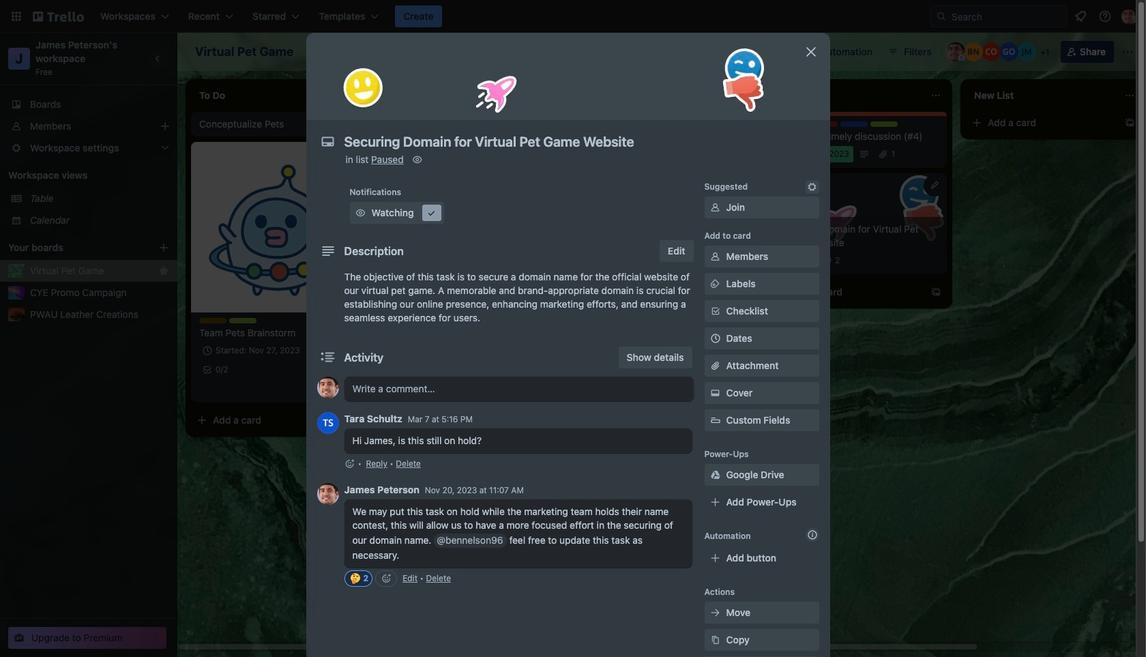 Task type: describe. For each thing, give the bounding box(es) containing it.
color: red, title: "blocker" element
[[811, 121, 838, 127]]

add board image
[[158, 242, 169, 253]]

tara schultz (taraschultz7) image
[[317, 412, 339, 434]]

workspace navigation collapse icon image
[[149, 49, 168, 68]]

1 vertical spatial add reaction image
[[376, 571, 397, 587]]

gary orlando (garyorlando) image
[[1000, 42, 1019, 61]]

jeremy miller (jeremymiller198) image
[[1018, 42, 1037, 61]]

1 horizontal spatial james peterson (jamespeterson93) image
[[344, 381, 360, 397]]

0 vertical spatial james peterson (jamespeterson93) image
[[1122, 8, 1139, 25]]

show menu image
[[1121, 45, 1135, 59]]

Search field
[[947, 7, 1067, 26]]

christina overa (christinaovera) image
[[982, 42, 1001, 61]]

thumbsdown image
[[720, 68, 770, 117]]

Board name text field
[[188, 41, 301, 63]]

edit card image
[[930, 180, 941, 190]]

0 horizontal spatial add reaction image
[[344, 457, 355, 471]]

0 horizontal spatial james peterson (jamespeterson93) image
[[317, 377, 339, 399]]

color: bold lime, title: none image
[[871, 121, 898, 127]]

ben nelson (bennelson96) image
[[964, 42, 983, 61]]



Task type: locate. For each thing, give the bounding box(es) containing it.
Write a comment text field
[[344, 377, 694, 401]]

2 horizontal spatial james peterson (jamespeterson93) image
[[947, 42, 966, 61]]

search image
[[936, 11, 947, 22]]

your boards with 3 items element
[[8, 240, 138, 256]]

james peterson (jamespeterson93) image up tara schultz (taraschultz7) image
[[317, 377, 339, 399]]

starred icon image
[[158, 266, 169, 276]]

sm image
[[806, 180, 819, 194], [354, 206, 368, 220], [425, 206, 439, 220], [709, 277, 723, 291], [709, 468, 723, 482], [709, 606, 723, 620]]

create from template… image
[[543, 117, 554, 128], [1125, 117, 1136, 128], [931, 287, 942, 298], [349, 415, 360, 426]]

2 vertical spatial james peterson (jamespeterson93) image
[[317, 483, 339, 505]]

open information menu image
[[1099, 10, 1113, 23]]

star or unstar board image
[[309, 46, 320, 57]]

1 vertical spatial james peterson (jamespeterson93) image
[[317, 377, 339, 399]]

0 horizontal spatial james peterson (jamespeterson93) image
[[317, 483, 339, 505]]

smile image
[[338, 63, 388, 113]]

james peterson (jamespeterson93) image
[[1122, 8, 1139, 25], [317, 377, 339, 399]]

color: yellow, title: none image
[[199, 318, 227, 324]]

None checkbox
[[781, 146, 854, 162]]

0 vertical spatial add reaction image
[[344, 457, 355, 471]]

rocketship image
[[471, 68, 520, 117]]

0 notifications image
[[1073, 8, 1089, 25]]

None text field
[[338, 130, 788, 154]]

0 vertical spatial james peterson (jamespeterson93) image
[[947, 42, 966, 61]]

add reaction image
[[344, 457, 355, 471], [376, 571, 397, 587]]

primary element
[[0, 0, 1147, 33]]

close dialog image
[[803, 44, 819, 60]]

color: blue, title: "fyi" element
[[841, 121, 868, 127]]

sm image
[[411, 153, 424, 167], [709, 201, 723, 214], [709, 250, 723, 263], [709, 386, 723, 400], [709, 633, 723, 647]]

james peterson (jamespeterson93) image
[[947, 42, 966, 61], [344, 381, 360, 397], [317, 483, 339, 505]]

color: bold lime, title: "team task" element
[[229, 318, 257, 324]]

1 horizontal spatial james peterson (jamespeterson93) image
[[1122, 8, 1139, 25]]

laugh image
[[721, 44, 769, 93]]

1 horizontal spatial add reaction image
[[376, 571, 397, 587]]

1 vertical spatial james peterson (jamespeterson93) image
[[344, 381, 360, 397]]

james peterson (jamespeterson93) image right open information menu icon
[[1122, 8, 1139, 25]]



Task type: vqa. For each thing, say whether or not it's contained in the screenshot.
the rocketship image
yes



